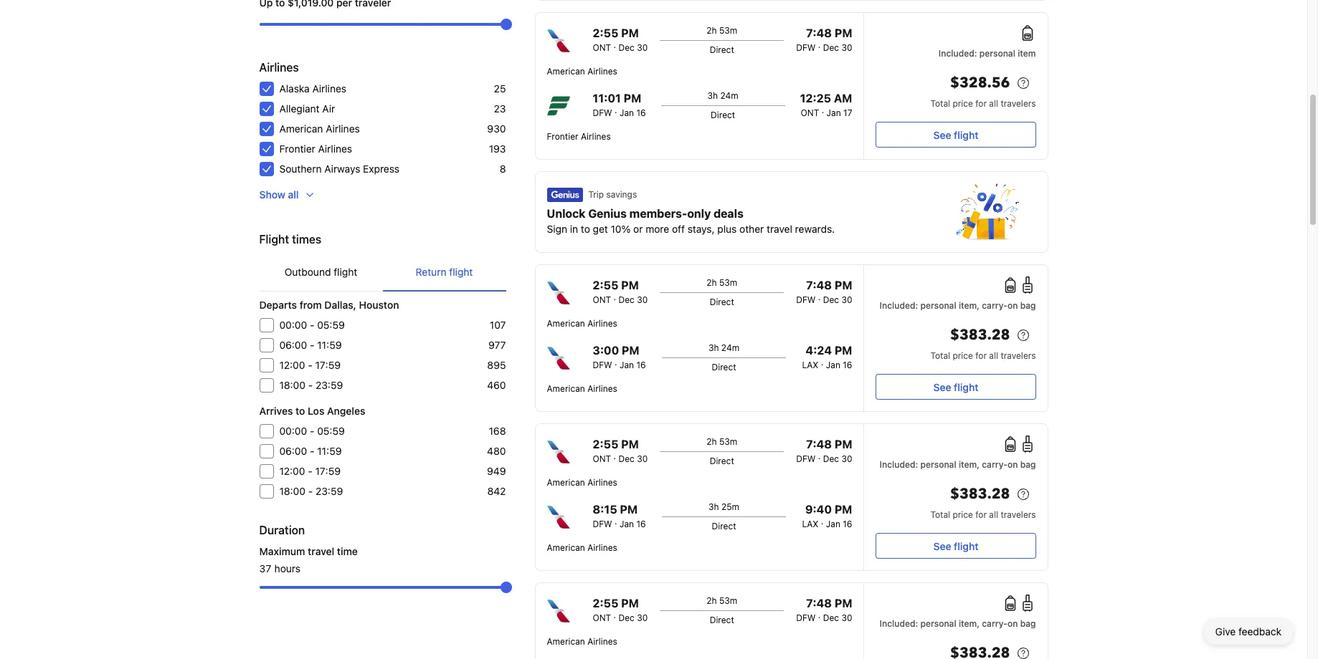 Task type: vqa. For each thing, say whether or not it's contained in the screenshot.
the LAX inside 9:40 PM LAX . JAN 16
yes



Task type: describe. For each thing, give the bounding box(es) containing it.
10%
[[611, 223, 631, 235]]

11:01 pm dfw . jan 16
[[593, 92, 646, 118]]

bag for 9:40 pm
[[1020, 460, 1036, 470]]

4 53m from the top
[[719, 596, 737, 607]]

feedback
[[1238, 626, 1281, 638]]

0 horizontal spatial frontier
[[279, 143, 315, 155]]

see flight button for 4:24 pm
[[876, 374, 1036, 400]]

4 7:48 pm dfw . dec 30 from the top
[[796, 597, 852, 624]]

flight for 3:00 pm
[[954, 381, 978, 393]]

see flight for 12:25 am
[[933, 129, 978, 141]]

ont for 3:00 pm
[[593, 295, 611, 305]]

total price for all travelers for 4:24 pm
[[930, 351, 1036, 361]]

from
[[300, 299, 322, 311]]

3 included: personal item, carry-on bag from the top
[[880, 619, 1036, 630]]

37
[[259, 563, 272, 575]]

unlock genius members-only deals sign in to get 10% or more off stays, plus other travel rewards.
[[547, 207, 835, 235]]

$383.28 for 4:24 pm
[[950, 326, 1010, 345]]

alaska
[[279, 82, 310, 95]]

. inside 9:40 pm lax . jan 16
[[821, 516, 824, 527]]

4:24 pm lax . jan 16
[[802, 344, 852, 371]]

7:48 pm dfw . dec 30 for 4:24
[[796, 279, 852, 305]]

unlock
[[547, 207, 585, 220]]

outbound flight button
[[259, 254, 383, 291]]

departs from dallas, houston
[[259, 299, 399, 311]]

3:00
[[593, 344, 619, 357]]

see for 4:24 pm
[[933, 381, 951, 393]]

53m for 4:24 pm
[[719, 278, 737, 288]]

give feedback
[[1215, 626, 1281, 638]]

3 $383.28 region from the top
[[876, 643, 1036, 660]]

12:00 for arrives
[[279, 465, 305, 478]]

3 item, from the top
[[959, 619, 980, 630]]

$383.28 for 9:40 pm
[[950, 485, 1010, 504]]

return flight
[[416, 266, 473, 278]]

4:24
[[806, 344, 832, 357]]

23:59 for dallas,
[[316, 379, 343, 392]]

personal for 9:40 pm
[[920, 460, 956, 470]]

11:01
[[593, 92, 621, 105]]

rewards.
[[795, 223, 835, 235]]

los
[[308, 405, 324, 417]]

pm inside "11:01 pm dfw . jan 16"
[[624, 92, 641, 105]]

00:00 - 05:59 for from
[[279, 319, 345, 331]]

17
[[843, 108, 852, 118]]

16 for 11:01 pm
[[636, 108, 646, 118]]

see flight button for 9:40 pm
[[876, 534, 1036, 559]]

item
[[1018, 48, 1036, 59]]

travelers for 9:40 pm
[[1001, 510, 1036, 521]]

2h for 3:00 pm
[[706, 278, 717, 288]]

show all button
[[253, 182, 322, 208]]

angeles
[[327, 405, 365, 417]]

outbound
[[285, 266, 331, 278]]

other
[[739, 223, 764, 235]]

8
[[500, 163, 506, 175]]

genius
[[588, 207, 627, 220]]

to inside the unlock genius members-only deals sign in to get 10% or more off stays, plus other travel rewards.
[[581, 223, 590, 235]]

time
[[337, 546, 358, 558]]

bag for 4:24 pm
[[1020, 300, 1036, 311]]

17:59 for los
[[315, 465, 341, 478]]

carry- for 9:40 pm
[[982, 460, 1008, 470]]

jan for 4:24
[[826, 360, 840, 371]]

dfw inside 8:15 pm dfw . jan 16
[[593, 519, 612, 530]]

25
[[494, 82, 506, 95]]

- for 949
[[308, 465, 312, 478]]

18:00 - 23:59 for from
[[279, 379, 343, 392]]

- for 460
[[308, 379, 313, 392]]

see flight for 4:24 pm
[[933, 381, 978, 393]]

all inside button
[[288, 189, 299, 201]]

ont for 8:15 pm
[[593, 454, 611, 465]]

stays,
[[688, 223, 715, 235]]

tab list containing outbound flight
[[259, 254, 506, 293]]

total price for all travelers for 9:40 pm
[[930, 510, 1036, 521]]

allegiant air
[[279, 103, 335, 115]]

duration
[[259, 524, 305, 537]]

168
[[489, 425, 506, 437]]

. inside 12:25 am ont . jan 17
[[822, 105, 824, 115]]

3:00 pm dfw . jan 16
[[593, 344, 646, 371]]

7:48 pm dfw . dec 30 for 9:40
[[796, 438, 852, 465]]

trip savings
[[588, 189, 637, 200]]

4 2:55 from the top
[[593, 597, 618, 610]]

in
[[570, 223, 578, 235]]

7:48 for 9:40
[[806, 438, 832, 451]]

southern airways express
[[279, 163, 399, 175]]

flight for 11:01 pm
[[954, 129, 978, 141]]

12:00 for departs
[[279, 359, 305, 371]]

05:59 for dallas,
[[317, 319, 345, 331]]

2:55 for 8:15
[[593, 438, 618, 451]]

houston
[[359, 299, 399, 311]]

on for 9:40 pm
[[1008, 460, 1018, 470]]

lax for 9:40 pm
[[802, 519, 819, 530]]

only
[[687, 207, 711, 220]]

. inside 8:15 pm dfw . jan 16
[[615, 516, 617, 527]]

11:59 for dallas,
[[317, 339, 342, 351]]

off
[[672, 223, 685, 235]]

12:25
[[800, 92, 831, 105]]

16 for 3:00 pm
[[636, 360, 646, 371]]

24m for $328.56
[[720, 90, 738, 101]]

895
[[487, 359, 506, 371]]

$328.56 region
[[876, 72, 1036, 98]]

3 carry- from the top
[[982, 619, 1008, 630]]

2h 53m for 9:40 pm
[[706, 437, 737, 447]]

193
[[489, 143, 506, 155]]

show
[[259, 189, 285, 201]]

00:00 - 05:59 for to
[[279, 425, 345, 437]]

8:15 pm dfw . jan 16
[[593, 503, 646, 530]]

jan for 3:00
[[620, 360, 634, 371]]

$383.28 region for 9:40 pm
[[876, 483, 1036, 509]]

alaska airlines
[[279, 82, 346, 95]]

allegiant
[[279, 103, 320, 115]]

southern
[[279, 163, 322, 175]]

3h 24m for $383.28
[[708, 343, 739, 354]]

842
[[487, 485, 506, 498]]

18:00 - 23:59 for to
[[279, 485, 343, 498]]

air
[[322, 103, 335, 115]]

460
[[487, 379, 506, 392]]

107
[[490, 319, 506, 331]]

930
[[487, 123, 506, 135]]

pm inside 3:00 pm dfw . jan 16
[[622, 344, 639, 357]]

25m
[[721, 502, 739, 513]]

flight inside button
[[449, 266, 473, 278]]

3 bag from the top
[[1020, 619, 1036, 630]]

- for 168
[[310, 425, 314, 437]]

17:59 for dallas,
[[315, 359, 341, 371]]

am
[[834, 92, 852, 105]]

00:00 for departs
[[279, 319, 307, 331]]

price for 9:40 pm
[[953, 510, 973, 521]]

flight times
[[259, 233, 321, 246]]

3 on from the top
[[1008, 619, 1018, 630]]

06:00 for arrives
[[279, 445, 307, 458]]

return flight button
[[383, 254, 506, 291]]

2:55 pm ont . dec 30 for 8:15
[[593, 438, 648, 465]]

price for 12:25 am
[[953, 98, 973, 109]]

lax for 4:24 pm
[[802, 360, 819, 371]]

480
[[487, 445, 506, 458]]

trip
[[588, 189, 604, 200]]

8:15
[[593, 503, 617, 516]]

3h for 3:00 pm
[[708, 343, 719, 354]]

flight
[[259, 233, 289, 246]]



Task type: locate. For each thing, give the bounding box(es) containing it.
ont inside 12:25 am ont . jan 17
[[801, 108, 819, 118]]

flight for 8:15 pm
[[954, 540, 978, 553]]

2 see from the top
[[933, 381, 951, 393]]

2 item, from the top
[[959, 460, 980, 470]]

0 vertical spatial 3h 24m
[[707, 90, 738, 101]]

0 vertical spatial see
[[933, 129, 951, 141]]

1 05:59 from the top
[[317, 319, 345, 331]]

1 vertical spatial 12:00
[[279, 465, 305, 478]]

1 vertical spatial travelers
[[1001, 351, 1036, 361]]

23
[[494, 103, 506, 115]]

24m
[[720, 90, 738, 101], [721, 343, 739, 354]]

dfw inside 3:00 pm dfw . jan 16
[[593, 360, 612, 371]]

2 12:00 from the top
[[279, 465, 305, 478]]

16 for 8:15 pm
[[636, 519, 646, 530]]

savings
[[606, 189, 637, 200]]

to right in
[[581, 223, 590, 235]]

to
[[581, 223, 590, 235], [295, 405, 305, 417]]

1 $383.28 region from the top
[[876, 324, 1036, 350]]

travel
[[767, 223, 792, 235], [308, 546, 334, 558]]

3h for 11:01 pm
[[707, 90, 718, 101]]

2 vertical spatial item,
[[959, 619, 980, 630]]

2 vertical spatial carry-
[[982, 619, 1008, 630]]

3 2h 53m from the top
[[706, 437, 737, 447]]

1 vertical spatial 06:00 - 11:59
[[279, 445, 342, 458]]

0 vertical spatial $383.28 region
[[876, 324, 1036, 350]]

departs
[[259, 299, 297, 311]]

item,
[[959, 300, 980, 311], [959, 460, 980, 470], [959, 619, 980, 630]]

lax down 9:40
[[802, 519, 819, 530]]

travelers for 12:25 am
[[1001, 98, 1036, 109]]

1 vertical spatial for
[[975, 351, 987, 361]]

1 carry- from the top
[[982, 300, 1008, 311]]

00:00 down the departs
[[279, 319, 307, 331]]

3 2h from the top
[[706, 437, 717, 447]]

17:59
[[315, 359, 341, 371], [315, 465, 341, 478]]

see for 9:40 pm
[[933, 540, 951, 553]]

included: for 9:40 pm
[[880, 460, 918, 470]]

1 vertical spatial frontier airlines
[[279, 143, 352, 155]]

3 see from the top
[[933, 540, 951, 553]]

express
[[363, 163, 399, 175]]

05:59 for los
[[317, 425, 345, 437]]

$383.28 region
[[876, 324, 1036, 350], [876, 483, 1036, 509], [876, 643, 1036, 660]]

00:00 for arrives
[[279, 425, 307, 437]]

12:25 am ont . jan 17
[[800, 92, 852, 118]]

3 53m from the top
[[719, 437, 737, 447]]

tab list
[[259, 254, 506, 293]]

7:48 pm dfw . dec 30
[[796, 27, 852, 53], [796, 279, 852, 305], [796, 438, 852, 465], [796, 597, 852, 624]]

1 vertical spatial see flight
[[933, 381, 978, 393]]

1 vertical spatial bag
[[1020, 460, 1036, 470]]

00:00 down arrives
[[279, 425, 307, 437]]

2 $383.28 from the top
[[950, 485, 1010, 504]]

12:00 - 17:59 for to
[[279, 465, 341, 478]]

. inside 3:00 pm dfw . jan 16
[[615, 357, 617, 368]]

all
[[989, 98, 998, 109], [288, 189, 299, 201], [989, 351, 998, 361], [989, 510, 998, 521]]

item, for 4:24 pm
[[959, 300, 980, 311]]

05:59 down departs from dallas, houston
[[317, 319, 345, 331]]

2 vertical spatial bag
[[1020, 619, 1036, 630]]

2:55 pm ont . dec 30 for 11:01
[[593, 27, 648, 53]]

arrives
[[259, 405, 293, 417]]

1 vertical spatial 18:00 - 23:59
[[279, 485, 343, 498]]

3h for 8:15 pm
[[708, 502, 719, 513]]

1 vertical spatial total
[[930, 351, 950, 361]]

- for 895
[[308, 359, 312, 371]]

0 vertical spatial to
[[581, 223, 590, 235]]

06:00 for departs
[[279, 339, 307, 351]]

2 lax from the top
[[802, 519, 819, 530]]

0 horizontal spatial frontier airlines
[[279, 143, 352, 155]]

16 for 4:24 pm
[[843, 360, 852, 371]]

18:00 - 23:59 up arrives to los angeles
[[279, 379, 343, 392]]

0 horizontal spatial travel
[[308, 546, 334, 558]]

12:00 up duration
[[279, 465, 305, 478]]

0 vertical spatial 11:59
[[317, 339, 342, 351]]

2 price from the top
[[953, 351, 973, 361]]

1 lax from the top
[[802, 360, 819, 371]]

3 see flight button from the top
[[876, 534, 1036, 559]]

ont
[[593, 42, 611, 53], [801, 108, 819, 118], [593, 295, 611, 305], [593, 454, 611, 465], [593, 613, 611, 624]]

1 vertical spatial 17:59
[[315, 465, 341, 478]]

16 inside "11:01 pm dfw . jan 16"
[[636, 108, 646, 118]]

0 vertical spatial total price for all travelers
[[930, 98, 1036, 109]]

jan for 9:40
[[826, 519, 840, 530]]

genius image
[[956, 184, 1019, 241], [547, 188, 583, 202], [547, 188, 583, 202]]

1 see flight from the top
[[933, 129, 978, 141]]

3h 24m for $328.56
[[707, 90, 738, 101]]

1 2h from the top
[[706, 25, 717, 36]]

times
[[292, 233, 321, 246]]

0 vertical spatial 00:00
[[279, 319, 307, 331]]

get
[[593, 223, 608, 235]]

2 vertical spatial see flight button
[[876, 534, 1036, 559]]

2 vertical spatial see flight
[[933, 540, 978, 553]]

pm inside 4:24 pm lax . jan 16
[[835, 344, 852, 357]]

1 vertical spatial 06:00
[[279, 445, 307, 458]]

1 see flight button from the top
[[876, 122, 1036, 148]]

06:00 - 11:59 for to
[[279, 445, 342, 458]]

jan for 8:15
[[620, 519, 634, 530]]

3 7:48 from the top
[[806, 438, 832, 451]]

personal for 12:25 am
[[979, 48, 1015, 59]]

jan inside 4:24 pm lax . jan 16
[[826, 360, 840, 371]]

05:59
[[317, 319, 345, 331], [317, 425, 345, 437]]

or
[[633, 223, 643, 235]]

00:00
[[279, 319, 307, 331], [279, 425, 307, 437]]

1 12:00 - 17:59 from the top
[[279, 359, 341, 371]]

show all
[[259, 189, 299, 201]]

to left the los
[[295, 405, 305, 417]]

pm inside 9:40 pm lax . jan 16
[[835, 503, 852, 516]]

1 for from the top
[[975, 98, 987, 109]]

1 2:55 pm ont . dec 30 from the top
[[593, 27, 648, 53]]

lax down 4:24
[[802, 360, 819, 371]]

frontier
[[547, 131, 578, 142], [279, 143, 315, 155]]

- for 977
[[310, 339, 314, 351]]

1 horizontal spatial frontier airlines
[[547, 131, 611, 142]]

11:59 for los
[[317, 445, 342, 458]]

16 for 9:40 pm
[[843, 519, 852, 530]]

1 horizontal spatial frontier
[[547, 131, 578, 142]]

give
[[1215, 626, 1236, 638]]

1 7:48 from the top
[[806, 27, 832, 39]]

included:
[[939, 48, 977, 59], [880, 300, 918, 311], [880, 460, 918, 470], [880, 619, 918, 630]]

1 00:00 from the top
[[279, 319, 307, 331]]

2 vertical spatial travelers
[[1001, 510, 1036, 521]]

1 vertical spatial 3h
[[708, 343, 719, 354]]

1 included: personal item, carry-on bag from the top
[[880, 300, 1036, 311]]

0 vertical spatial 18:00
[[279, 379, 305, 392]]

give feedback button
[[1204, 620, 1293, 645]]

airways
[[324, 163, 360, 175]]

$383.28 region for 4:24 pm
[[876, 324, 1036, 350]]

1 vertical spatial carry-
[[982, 460, 1008, 470]]

18:00 - 23:59 up duration
[[279, 485, 343, 498]]

travel left time on the left of page
[[308, 546, 334, 558]]

dallas,
[[324, 299, 356, 311]]

1 see from the top
[[933, 129, 951, 141]]

1 11:59 from the top
[[317, 339, 342, 351]]

1 vertical spatial 11:59
[[317, 445, 342, 458]]

more
[[646, 223, 669, 235]]

jan inside 12:25 am ont . jan 17
[[827, 108, 841, 118]]

frontier up southern
[[279, 143, 315, 155]]

12:00 - 17:59
[[279, 359, 341, 371], [279, 465, 341, 478]]

outbound flight
[[285, 266, 357, 278]]

0 vertical spatial $383.28
[[950, 326, 1010, 345]]

00:00 - 05:59 down arrives to los angeles
[[279, 425, 345, 437]]

2 18:00 - 23:59 from the top
[[279, 485, 343, 498]]

1 18:00 - 23:59 from the top
[[279, 379, 343, 392]]

1 53m from the top
[[719, 25, 737, 36]]

2:55 for 3:00
[[593, 279, 618, 292]]

included: for 12:25 am
[[939, 48, 977, 59]]

0 vertical spatial lax
[[802, 360, 819, 371]]

for for 12:25 am
[[975, 98, 987, 109]]

18:00 - 23:59
[[279, 379, 343, 392], [279, 485, 343, 498]]

18:00 up duration
[[279, 485, 305, 498]]

05:59 down the los
[[317, 425, 345, 437]]

3 total from the top
[[930, 510, 950, 521]]

1 $383.28 from the top
[[950, 326, 1010, 345]]

2 vertical spatial $383.28 region
[[876, 643, 1036, 660]]

0 horizontal spatial to
[[295, 405, 305, 417]]

. inside 4:24 pm lax . jan 16
[[821, 357, 824, 368]]

0 vertical spatial 12:00
[[279, 359, 305, 371]]

travel inside the unlock genius members-only deals sign in to get 10% or more off stays, plus other travel rewards.
[[767, 223, 792, 235]]

maximum travel time 37 hours
[[259, 546, 358, 575]]

0 vertical spatial 12:00 - 17:59
[[279, 359, 341, 371]]

3h
[[707, 90, 718, 101], [708, 343, 719, 354], [708, 502, 719, 513]]

0 vertical spatial included: personal item, carry-on bag
[[880, 300, 1036, 311]]

1 total price for all travelers from the top
[[930, 98, 1036, 109]]

3 2:55 from the top
[[593, 438, 618, 451]]

frontier right 930
[[547, 131, 578, 142]]

0 vertical spatial total
[[930, 98, 950, 109]]

977
[[488, 339, 506, 351]]

1 7:48 pm dfw . dec 30 from the top
[[796, 27, 852, 53]]

1 vertical spatial $383.28 region
[[876, 483, 1036, 509]]

american airlines
[[547, 66, 617, 77], [279, 123, 360, 135], [547, 318, 617, 329], [547, 384, 617, 394], [547, 478, 617, 488], [547, 543, 617, 554], [547, 637, 617, 648]]

12:00
[[279, 359, 305, 371], [279, 465, 305, 478]]

06:00
[[279, 339, 307, 351], [279, 445, 307, 458]]

1 vertical spatial see
[[933, 381, 951, 393]]

2 2h 53m from the top
[[706, 278, 737, 288]]

1 vertical spatial item,
[[959, 460, 980, 470]]

0 vertical spatial bag
[[1020, 300, 1036, 311]]

0 vertical spatial 06:00
[[279, 339, 307, 351]]

0 vertical spatial 17:59
[[315, 359, 341, 371]]

12:00 - 17:59 for from
[[279, 359, 341, 371]]

carry-
[[982, 300, 1008, 311], [982, 460, 1008, 470], [982, 619, 1008, 630]]

1 vertical spatial 00:00 - 05:59
[[279, 425, 345, 437]]

4 2h from the top
[[706, 596, 717, 607]]

for for 9:40 pm
[[975, 510, 987, 521]]

53m for 9:40 pm
[[719, 437, 737, 447]]

all for 4:24 pm
[[989, 351, 998, 361]]

travelers for 4:24 pm
[[1001, 351, 1036, 361]]

price
[[953, 98, 973, 109], [953, 351, 973, 361], [953, 510, 973, 521]]

3h 24m
[[707, 90, 738, 101], [708, 343, 739, 354]]

3h 25m
[[708, 502, 739, 513]]

1 bag from the top
[[1020, 300, 1036, 311]]

2h for 11:01 pm
[[706, 25, 717, 36]]

1 vertical spatial frontier
[[279, 143, 315, 155]]

arrives to los angeles
[[259, 405, 365, 417]]

0 vertical spatial 23:59
[[316, 379, 343, 392]]

all for 9:40 pm
[[989, 510, 998, 521]]

3 for from the top
[[975, 510, 987, 521]]

2 vertical spatial price
[[953, 510, 973, 521]]

return
[[416, 266, 446, 278]]

9:40 pm lax . jan 16
[[802, 503, 852, 530]]

2h
[[706, 25, 717, 36], [706, 278, 717, 288], [706, 437, 717, 447], [706, 596, 717, 607]]

on for 4:24 pm
[[1008, 300, 1018, 311]]

travel inside maximum travel time 37 hours
[[308, 546, 334, 558]]

- for 480
[[310, 445, 314, 458]]

2 vertical spatial total
[[930, 510, 950, 521]]

2 see flight from the top
[[933, 381, 978, 393]]

0 vertical spatial 00:00 - 05:59
[[279, 319, 345, 331]]

7:48 for 12:25
[[806, 27, 832, 39]]

06:00 - 11:59
[[279, 339, 342, 351], [279, 445, 342, 458]]

2 vertical spatial 3h
[[708, 502, 719, 513]]

travel right other
[[767, 223, 792, 235]]

2 18:00 from the top
[[279, 485, 305, 498]]

3 travelers from the top
[[1001, 510, 1036, 521]]

00:00 - 05:59 down the from
[[279, 319, 345, 331]]

1 12:00 from the top
[[279, 359, 305, 371]]

23:59 up the los
[[316, 379, 343, 392]]

1 vertical spatial on
[[1008, 460, 1018, 470]]

jan inside 9:40 pm lax . jan 16
[[826, 519, 840, 530]]

1 horizontal spatial to
[[581, 223, 590, 235]]

1 18:00 from the top
[[279, 379, 305, 392]]

12:00 up arrives
[[279, 359, 305, 371]]

1 vertical spatial 00:00
[[279, 425, 307, 437]]

2 vertical spatial total price for all travelers
[[930, 510, 1036, 521]]

2:55 for 11:01
[[593, 27, 618, 39]]

4 2:55 pm ont . dec 30 from the top
[[593, 597, 648, 624]]

frontier airlines down the 11:01
[[547, 131, 611, 142]]

2 travelers from the top
[[1001, 351, 1036, 361]]

1 item, from the top
[[959, 300, 980, 311]]

06:00 down the departs
[[279, 339, 307, 351]]

2 12:00 - 17:59 from the top
[[279, 465, 341, 478]]

2 total price for all travelers from the top
[[930, 351, 1036, 361]]

0 vertical spatial frontier
[[547, 131, 578, 142]]

total for 9:40 pm
[[930, 510, 950, 521]]

jan
[[620, 108, 634, 118], [827, 108, 841, 118], [620, 360, 634, 371], [826, 360, 840, 371], [620, 519, 634, 530], [826, 519, 840, 530]]

jan for 11:01
[[620, 108, 634, 118]]

2 vertical spatial see
[[933, 540, 951, 553]]

1 vertical spatial 18:00
[[279, 485, 305, 498]]

18:00 up arrives
[[279, 379, 305, 392]]

0 vertical spatial on
[[1008, 300, 1018, 311]]

2 on from the top
[[1008, 460, 1018, 470]]

11:59
[[317, 339, 342, 351], [317, 445, 342, 458]]

1 vertical spatial see flight button
[[876, 374, 1036, 400]]

dec
[[618, 42, 634, 53], [823, 42, 839, 53], [618, 295, 634, 305], [823, 295, 839, 305], [618, 454, 634, 465], [823, 454, 839, 465], [618, 613, 634, 624], [823, 613, 839, 624]]

jan inside 3:00 pm dfw . jan 16
[[620, 360, 634, 371]]

2:55 pm ont . dec 30 for 3:00
[[593, 279, 648, 305]]

4 2h 53m from the top
[[706, 596, 737, 607]]

2 vertical spatial for
[[975, 510, 987, 521]]

0 vertical spatial frontier airlines
[[547, 131, 611, 142]]

2 05:59 from the top
[[317, 425, 345, 437]]

1 total from the top
[[930, 98, 950, 109]]

1 vertical spatial 12:00 - 17:59
[[279, 465, 341, 478]]

included: personal item
[[939, 48, 1036, 59]]

3 total price for all travelers from the top
[[930, 510, 1036, 521]]

included: personal item, carry-on bag
[[880, 300, 1036, 311], [880, 460, 1036, 470], [880, 619, 1036, 630]]

23:59 for los
[[316, 485, 343, 498]]

2 2:55 from the top
[[593, 279, 618, 292]]

1 06:00 from the top
[[279, 339, 307, 351]]

1 vertical spatial lax
[[802, 519, 819, 530]]

11:59 down departs from dallas, houston
[[317, 339, 342, 351]]

3 2:55 pm ont . dec 30 from the top
[[593, 438, 648, 465]]

2h 53m for 12:25 am
[[706, 25, 737, 36]]

deals
[[714, 207, 743, 220]]

- for 842
[[308, 485, 313, 498]]

jan inside 8:15 pm dfw . jan 16
[[620, 519, 634, 530]]

hours
[[274, 563, 301, 575]]

53m for 12:25 am
[[719, 25, 737, 36]]

plus
[[717, 223, 737, 235]]

11:59 down the los
[[317, 445, 342, 458]]

7:48 for 4:24
[[806, 279, 832, 292]]

dfw inside "11:01 pm dfw . jan 16"
[[593, 108, 612, 118]]

frontier airlines up southern
[[279, 143, 352, 155]]

personal
[[979, 48, 1015, 59], [920, 300, 956, 311], [920, 460, 956, 470], [920, 619, 956, 630]]

0 vertical spatial 24m
[[720, 90, 738, 101]]

members-
[[629, 207, 687, 220]]

2 total from the top
[[930, 351, 950, 361]]

2h 53m
[[706, 25, 737, 36], [706, 278, 737, 288], [706, 437, 737, 447], [706, 596, 737, 607]]

2 2:55 pm ont . dec 30 from the top
[[593, 279, 648, 305]]

2 see flight button from the top
[[876, 374, 1036, 400]]

0 vertical spatial travel
[[767, 223, 792, 235]]

0 vertical spatial item,
[[959, 300, 980, 311]]

2 2h from the top
[[706, 278, 717, 288]]

1 travelers from the top
[[1001, 98, 1036, 109]]

0 vertical spatial price
[[953, 98, 973, 109]]

2 7:48 from the top
[[806, 279, 832, 292]]

see for 12:25 am
[[933, 129, 951, 141]]

lax inside 4:24 pm lax . jan 16
[[802, 360, 819, 371]]

06:00 - 11:59 down the from
[[279, 339, 342, 351]]

. inside "11:01 pm dfw . jan 16"
[[615, 105, 617, 115]]

1 vertical spatial 23:59
[[316, 485, 343, 498]]

maximum
[[259, 546, 305, 558]]

1 2:55 from the top
[[593, 27, 618, 39]]

total for 4:24 pm
[[930, 351, 950, 361]]

included: personal item, carry-on bag for 9:40 pm
[[880, 460, 1036, 470]]

1 vertical spatial travel
[[308, 546, 334, 558]]

included: personal item, carry-on bag for 4:24 pm
[[880, 300, 1036, 311]]

2 53m from the top
[[719, 278, 737, 288]]

2 23:59 from the top
[[316, 485, 343, 498]]

16 inside 8:15 pm dfw . jan 16
[[636, 519, 646, 530]]

for for 4:24 pm
[[975, 351, 987, 361]]

18:00 for departs
[[279, 379, 305, 392]]

1 on from the top
[[1008, 300, 1018, 311]]

- for 107
[[310, 319, 314, 331]]

0 vertical spatial for
[[975, 98, 987, 109]]

2 bag from the top
[[1020, 460, 1036, 470]]

0 vertical spatial 05:59
[[317, 319, 345, 331]]

see flight button for 12:25 am
[[876, 122, 1036, 148]]

included: for 4:24 pm
[[880, 300, 918, 311]]

3 price from the top
[[953, 510, 973, 521]]

2 carry- from the top
[[982, 460, 1008, 470]]

7:48 pm dfw . dec 30 for 12:25
[[796, 27, 852, 53]]

1 vertical spatial 24m
[[721, 343, 739, 354]]

airlines
[[259, 61, 299, 74], [587, 66, 617, 77], [312, 82, 346, 95], [326, 123, 360, 135], [581, 131, 611, 142], [318, 143, 352, 155], [587, 318, 617, 329], [587, 384, 617, 394], [587, 478, 617, 488], [587, 543, 617, 554], [587, 637, 617, 648]]

06:00 - 11:59 for from
[[279, 339, 342, 351]]

1 vertical spatial total price for all travelers
[[930, 351, 1036, 361]]

0 vertical spatial travelers
[[1001, 98, 1036, 109]]

2 06:00 from the top
[[279, 445, 307, 458]]

2 vertical spatial included: personal item, carry-on bag
[[880, 619, 1036, 630]]

3 7:48 pm dfw . dec 30 from the top
[[796, 438, 852, 465]]

949
[[487, 465, 506, 478]]

carry- for 4:24 pm
[[982, 300, 1008, 311]]

2h 53m for 4:24 pm
[[706, 278, 737, 288]]

all for 12:25 am
[[989, 98, 998, 109]]

0 vertical spatial see flight button
[[876, 122, 1036, 148]]

24m for $383.28
[[721, 343, 739, 354]]

16 inside 9:40 pm lax . jan 16
[[843, 519, 852, 530]]

1 vertical spatial 3h 24m
[[708, 343, 739, 354]]

06:00 - 11:59 down arrives to los angeles
[[279, 445, 342, 458]]

17:59 up the los
[[315, 359, 341, 371]]

0 vertical spatial 3h
[[707, 90, 718, 101]]

23:59 up time on the left of page
[[316, 485, 343, 498]]

1 2h 53m from the top
[[706, 25, 737, 36]]

2 for from the top
[[975, 351, 987, 361]]

frontier airlines
[[547, 131, 611, 142], [279, 143, 352, 155]]

1 00:00 - 05:59 from the top
[[279, 319, 345, 331]]

2 11:59 from the top
[[317, 445, 342, 458]]

0 vertical spatial 06:00 - 11:59
[[279, 339, 342, 351]]

1 vertical spatial $383.28
[[950, 485, 1010, 504]]

00:00 - 05:59
[[279, 319, 345, 331], [279, 425, 345, 437]]

1 vertical spatial included: personal item, carry-on bag
[[880, 460, 1036, 470]]

2 vertical spatial on
[[1008, 619, 1018, 630]]

06:00 down arrives
[[279, 445, 307, 458]]

2 06:00 - 11:59 from the top
[[279, 445, 342, 458]]

2 00:00 from the top
[[279, 425, 307, 437]]

1 horizontal spatial travel
[[767, 223, 792, 235]]

total price for all travelers for 12:25 am
[[930, 98, 1036, 109]]

1 price from the top
[[953, 98, 973, 109]]

2 included: personal item, carry-on bag from the top
[[880, 460, 1036, 470]]

16
[[636, 108, 646, 118], [636, 360, 646, 371], [843, 360, 852, 371], [636, 519, 646, 530], [843, 519, 852, 530]]

0 vertical spatial 18:00 - 23:59
[[279, 379, 343, 392]]

1 vertical spatial to
[[295, 405, 305, 417]]

lax inside 9:40 pm lax . jan 16
[[802, 519, 819, 530]]

2 7:48 pm dfw . dec 30 from the top
[[796, 279, 852, 305]]

jan for 12:25
[[827, 108, 841, 118]]

12:00 - 17:59 down arrives to los angeles
[[279, 465, 341, 478]]

17:59 down the los
[[315, 465, 341, 478]]

$328.56
[[950, 73, 1010, 93]]

0 vertical spatial carry-
[[982, 300, 1008, 311]]

2 $383.28 region from the top
[[876, 483, 1036, 509]]

3 see flight from the top
[[933, 540, 978, 553]]

american
[[547, 66, 585, 77], [279, 123, 323, 135], [547, 318, 585, 329], [547, 384, 585, 394], [547, 478, 585, 488], [547, 543, 585, 554], [547, 637, 585, 648]]

16 inside 3:00 pm dfw . jan 16
[[636, 360, 646, 371]]

sign
[[547, 223, 567, 235]]

1 06:00 - 11:59 from the top
[[279, 339, 342, 351]]

2 00:00 - 05:59 from the top
[[279, 425, 345, 437]]

12:00 - 17:59 up arrives to los angeles
[[279, 359, 341, 371]]

9:40
[[805, 503, 832, 516]]

1 23:59 from the top
[[316, 379, 343, 392]]

16 inside 4:24 pm lax . jan 16
[[843, 360, 852, 371]]

1 vertical spatial 05:59
[[317, 425, 345, 437]]

jan inside "11:01 pm dfw . jan 16"
[[620, 108, 634, 118]]

4 7:48 from the top
[[806, 597, 832, 610]]

1 17:59 from the top
[[315, 359, 341, 371]]

pm inside 8:15 pm dfw . jan 16
[[620, 503, 638, 516]]

2 17:59 from the top
[[315, 465, 341, 478]]

0 vertical spatial see flight
[[933, 129, 978, 141]]

price for 4:24 pm
[[953, 351, 973, 361]]

1 vertical spatial price
[[953, 351, 973, 361]]



